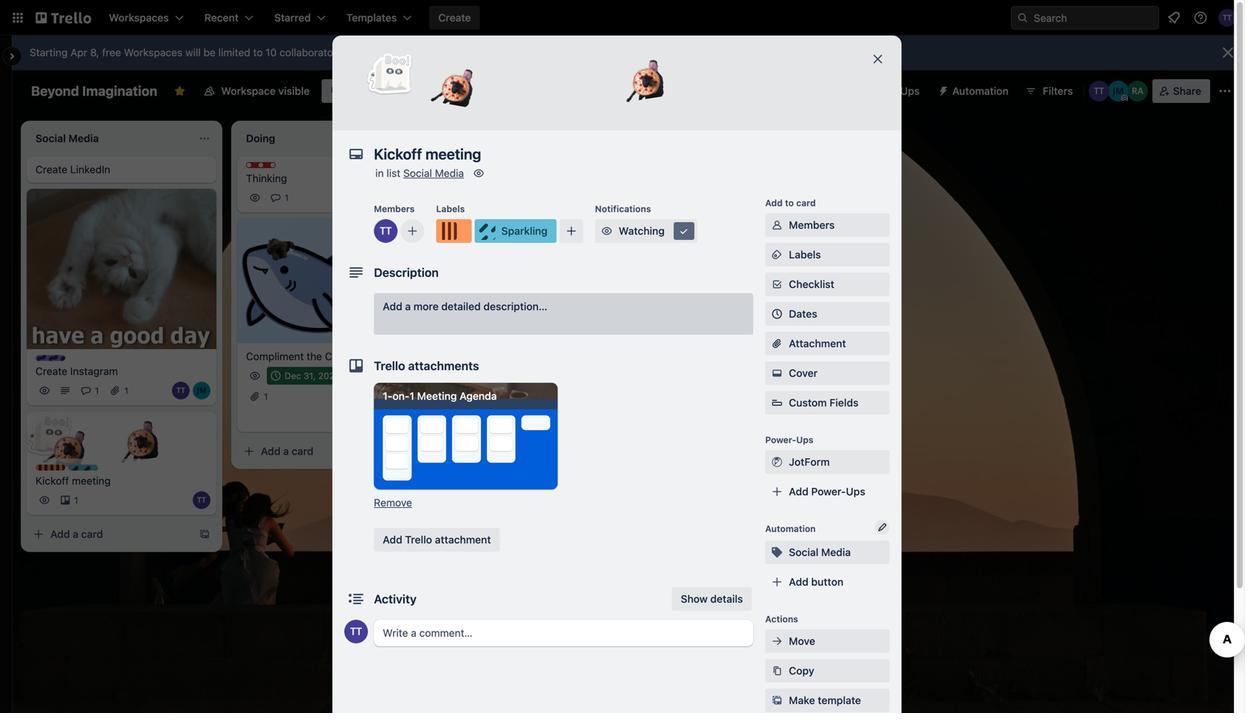 Task type: describe. For each thing, give the bounding box(es) containing it.
terry turtle (terryturtle) image for bottom jeremy miller (jeremymiller198) image
[[172, 382, 190, 400]]

create for create
[[438, 11, 471, 24]]

copy link
[[765, 660, 890, 683]]

1 horizontal spatial https://media3.giphy.com/media/uzbc1merae75kv3oqd/100w.gif?cid=ad960664cgd8q560jl16i4tqsq6qk30rgh2t6st4j6ihzo35&ep=v1_stickers_search&rid=100w.gif&ct=s image
[[616, 49, 670, 103]]

thinking
[[246, 172, 287, 185]]

add power-ups link
[[765, 480, 890, 504]]

show
[[681, 593, 708, 606]]

this
[[474, 368, 492, 379]]

sm image inside social media button
[[770, 546, 785, 560]]

sparkling for top color: sky, title: "sparkling" element
[[502, 225, 548, 237]]

social media link
[[403, 167, 464, 179]]

automation inside button
[[953, 85, 1009, 97]]

board link
[[322, 79, 385, 103]]

add trello attachment
[[383, 534, 491, 546]]

1 down thoughts thinking
[[285, 193, 289, 203]]

board
[[347, 85, 376, 97]]

attachment
[[435, 534, 491, 546]]

remove link
[[374, 497, 412, 509]]

in
[[375, 167, 384, 179]]

show menu image
[[1218, 84, 1233, 99]]

1 horizontal spatial color: orange, title: none image
[[436, 219, 472, 243]]

pete ghost image
[[366, 50, 414, 98]]

1 vertical spatial list
[[387, 167, 401, 179]]

search image
[[1017, 12, 1029, 24]]

0 horizontal spatial color: sky, title: "sparkling" element
[[68, 465, 123, 476]]

dec
[[285, 371, 301, 381]]

create instagram link
[[36, 365, 208, 379]]

another
[[701, 131, 739, 143]]

learn
[[348, 46, 375, 59]]

custom fields button
[[765, 396, 890, 411]]

0 horizontal spatial power-ups
[[765, 435, 814, 446]]

make
[[789, 695, 815, 707]]

custom
[[789, 397, 827, 409]]

meeting
[[417, 390, 457, 403]]

add a card for add a card button to the top
[[471, 401, 524, 413]]

visible
[[278, 85, 310, 97]]

10
[[266, 46, 277, 59]]

primary element
[[0, 0, 1245, 36]]

sm image for labels
[[770, 248, 785, 262]]

1 vertical spatial members
[[789, 219, 835, 231]]

learn more about collaborator limits link
[[348, 46, 521, 59]]

free
[[102, 46, 121, 59]]

thoughts
[[261, 163, 302, 173]]

share
[[1173, 85, 1202, 97]]

1 horizontal spatial to
[[785, 198, 794, 208]]

add members to card image
[[407, 224, 418, 239]]

0 vertical spatial jeremy miller (jeremymiller198) image
[[1108, 81, 1129, 102]]

jotform
[[789, 456, 830, 469]]

agenda
[[460, 390, 497, 403]]

0 vertical spatial labels
[[436, 204, 465, 214]]

add button
[[789, 576, 844, 589]]

linkedin
[[70, 163, 110, 176]]

ups inside button
[[901, 85, 920, 97]]

actions
[[765, 615, 798, 625]]

limited
[[218, 46, 250, 59]]

0 vertical spatial social
[[403, 167, 432, 179]]

is
[[516, 368, 523, 379]]

workspaces
[[124, 46, 183, 59]]

Write a comment text field
[[374, 620, 754, 647]]

make template link
[[765, 689, 890, 713]]

sm image for automation
[[932, 79, 953, 100]]

trello inside button
[[405, 534, 432, 546]]

card for add a card button to the top
[[502, 401, 524, 413]]

1 vertical spatial add a card button
[[237, 440, 400, 464]]

0 horizontal spatial add a card button
[[27, 523, 190, 547]]

0 horizontal spatial media
[[435, 167, 464, 179]]

1 vertical spatial power-
[[765, 435, 796, 446]]

Search field
[[1029, 7, 1159, 29]]

apr
[[70, 46, 87, 59]]

sparkling for the leftmost color: sky, title: "sparkling" element
[[83, 466, 123, 476]]

sm image for jotform
[[770, 455, 785, 470]]

sm image right watching
[[677, 224, 691, 239]]

Dec 31, 2023 checkbox
[[267, 367, 345, 385]]

instagram
[[70, 366, 118, 378]]

workspace visible button
[[195, 79, 319, 103]]

card for leftmost add a card button
[[81, 529, 103, 541]]

create for create instagram
[[36, 366, 67, 378]]

1 vertical spatial ups
[[796, 435, 814, 446]]

1 down instagram
[[95, 386, 99, 396]]

starting
[[30, 46, 68, 59]]

1 down kickoff meeting
[[74, 496, 78, 506]]

details
[[711, 593, 743, 606]]

leftover pie
[[457, 294, 514, 307]]

chef
[[325, 351, 348, 363]]

thinking link
[[246, 171, 418, 186]]

dates
[[789, 308, 818, 320]]

compliment the chef link
[[246, 350, 418, 364]]

leftover
[[457, 294, 496, 307]]

customize views image
[[392, 84, 407, 99]]

attachments
[[408, 359, 479, 373]]

0 vertical spatial to
[[253, 46, 263, 59]]

notifications
[[595, 204, 651, 214]]

filters button
[[1021, 79, 1078, 103]]

automation button
[[932, 79, 1018, 103]]

thoughts thinking
[[246, 163, 302, 185]]

add trello attachment button
[[374, 529, 500, 552]]

button
[[811, 576, 844, 589]]

0
[[474, 315, 480, 325]]

attachment
[[789, 338, 846, 350]]

Board name text field
[[24, 79, 165, 103]]

checklist
[[789, 278, 835, 291]]

leftover pie link
[[457, 293, 629, 308]]

1 horizontal spatial power-
[[811, 486, 846, 498]]

power- inside button
[[866, 85, 901, 97]]

0 horizontal spatial automation
[[765, 524, 816, 534]]

show details
[[681, 593, 743, 606]]

beyond
[[31, 83, 79, 99]]

1 up ruby anderson (rubyanderson7) icon
[[410, 390, 415, 403]]

sm image for copy
[[770, 664, 785, 679]]

dates button
[[765, 302, 890, 326]]

sm image right social media link on the left top of the page
[[472, 166, 486, 181]]

0 notifications image
[[1165, 9, 1183, 27]]



Task type: locate. For each thing, give the bounding box(es) containing it.
move link
[[765, 630, 890, 654]]

media up button
[[821, 547, 851, 559]]

0 vertical spatial trello
[[374, 359, 405, 373]]

1 vertical spatial create from template… image
[[199, 529, 211, 541]]

starting apr 8, free workspaces will be limited to 10 collaborators. learn more about collaborator limits
[[30, 46, 521, 59]]

1 down 'compliment'
[[264, 392, 268, 402]]

trello up 1-
[[374, 359, 405, 373]]

jeremy miller (jeremymiller198) image
[[1108, 81, 1129, 102], [193, 382, 211, 400]]

0 vertical spatial create from template… image
[[409, 446, 421, 458]]

1
[[285, 193, 289, 203], [95, 386, 99, 396], [124, 386, 128, 396], [410, 390, 415, 403], [264, 392, 268, 402], [74, 496, 78, 506]]

0 horizontal spatial list
[[387, 167, 401, 179]]

list
[[742, 131, 756, 143], [387, 167, 401, 179]]

labels
[[436, 204, 465, 214], [789, 249, 821, 261]]

0 horizontal spatial ups
[[796, 435, 814, 446]]

color: purple, title: none image
[[36, 356, 65, 362]]

0 horizontal spatial add a card
[[50, 529, 103, 541]]

1 horizontal spatial sparkling
[[502, 225, 548, 237]]

ups up social media button
[[846, 486, 866, 498]]

card for middle add a card button
[[292, 446, 314, 458]]

limits
[[496, 46, 521, 59]]

power-ups
[[866, 85, 920, 97], [765, 435, 814, 446]]

sm image inside 'labels' link
[[770, 248, 785, 262]]

1 horizontal spatial automation
[[953, 85, 1009, 97]]

https://media3.giphy.com/media/uzbc1merae75kv3oqd/100w.gif?cid=ad960664cgd8q560jl16i4tqsq6qk30rgh2t6st4j6ihzo35&ep=v1_stickers_search&rid=100w.gif&ct=s image down the primary element
[[616, 49, 670, 103]]

automation
[[953, 85, 1009, 97], [765, 524, 816, 534]]

terry turtle (terryturtle) image inside the primary element
[[1219, 9, 1237, 27]]

2 horizontal spatial add a card button
[[448, 396, 611, 419]]

detailed
[[441, 301, 481, 313]]

sm image left make
[[770, 694, 785, 709]]

2 vertical spatial ups
[[846, 486, 866, 498]]

create left linkedin
[[36, 163, 67, 176]]

5
[[386, 371, 392, 381]]

1-on-1 meeting agenda
[[383, 390, 497, 403]]

back to home image
[[36, 6, 91, 30]]

1 vertical spatial jeremy miller (jeremymiller198) image
[[193, 382, 211, 400]]

ruby anderson (rubyanderson7) image
[[403, 409, 421, 427]]

1 vertical spatial create
[[36, 163, 67, 176]]

0 vertical spatial members
[[374, 204, 415, 214]]

2 vertical spatial add a card button
[[27, 523, 190, 547]]

sm image inside automation button
[[932, 79, 953, 100]]

https://media3.giphy.com/media/uzbc1merae75kv3oqd/100w.gif?cid=ad960664cgd8q560jl16i4tqsq6qk30rgh2t6st4j6ihzo35&ep=v1_stickers_search&rid=100w.gif&ct=s image
[[616, 49, 670, 103], [427, 54, 482, 109]]

kickoff meeting
[[36, 475, 111, 488]]

sm image
[[932, 79, 953, 100], [472, 166, 486, 181], [600, 224, 614, 239], [677, 224, 691, 239], [770, 366, 785, 381], [770, 635, 785, 649], [770, 694, 785, 709]]

0 vertical spatial color: sky, title: "sparkling" element
[[475, 219, 557, 243]]

2 horizontal spatial ups
[[901, 85, 920, 97]]

1 horizontal spatial labels
[[789, 249, 821, 261]]

0 horizontal spatial social
[[403, 167, 432, 179]]

0 vertical spatial add a card
[[471, 401, 524, 413]]

watching
[[619, 225, 665, 237]]

0 vertical spatial terry turtle (terryturtle) image
[[1089, 81, 1110, 102]]

automation up social media
[[765, 524, 816, 534]]

color: orange, title: none image
[[436, 219, 472, 243], [36, 465, 65, 471]]

2 horizontal spatial power-
[[866, 85, 901, 97]]

1 horizontal spatial media
[[821, 547, 851, 559]]

trello left attachment
[[405, 534, 432, 546]]

2023
[[318, 371, 340, 381]]

collaborators.
[[280, 46, 345, 59]]

members up add members to card image
[[374, 204, 415, 214]]

workspace visible
[[221, 85, 310, 97]]

sm image inside "make template" link
[[770, 694, 785, 709]]

0 horizontal spatial create from template… image
[[199, 529, 211, 541]]

add a more detailed description…
[[383, 301, 548, 313]]

1 horizontal spatial social
[[789, 547, 819, 559]]

0 vertical spatial power-
[[866, 85, 901, 97]]

ups
[[901, 85, 920, 97], [796, 435, 814, 446], [846, 486, 866, 498]]

remove
[[374, 497, 412, 509]]

0 vertical spatial sparkling
[[502, 225, 548, 237]]

list inside button
[[742, 131, 756, 143]]

2 vertical spatial terry turtle (terryturtle) image
[[193, 492, 211, 510]]

sm image for cover
[[770, 366, 785, 381]]

this card is a template.
[[474, 368, 572, 379]]

1 horizontal spatial add a card
[[261, 446, 314, 458]]

create from template… image
[[409, 446, 421, 458], [199, 529, 211, 541]]

add another list button
[[652, 121, 854, 153]]

2 vertical spatial add a card
[[50, 529, 103, 541]]

color: orange, title: none image up kickoff
[[36, 465, 65, 471]]

more left detailed
[[414, 301, 439, 313]]

add a card
[[471, 401, 524, 413], [261, 446, 314, 458], [50, 529, 103, 541]]

cover link
[[765, 362, 890, 385]]

2 vertical spatial power-
[[811, 486, 846, 498]]

sm image for members
[[770, 218, 785, 233]]

1 vertical spatial social
[[789, 547, 819, 559]]

1 vertical spatial more
[[414, 301, 439, 313]]

1 vertical spatial add a card
[[261, 446, 314, 458]]

power-ups inside button
[[866, 85, 920, 97]]

1 horizontal spatial members
[[789, 219, 835, 231]]

list right in
[[387, 167, 401, 179]]

1 vertical spatial power-ups
[[765, 435, 814, 446]]

add another list
[[679, 131, 756, 143]]

media inside social media button
[[821, 547, 851, 559]]

terry turtle (terryturtle) image
[[1219, 9, 1237, 27], [374, 219, 398, 243], [362, 409, 380, 427], [344, 620, 368, 644]]

create inside button
[[438, 11, 471, 24]]

beyond imagination
[[31, 83, 157, 99]]

kickoff meeting link
[[36, 474, 208, 489]]

activity
[[374, 593, 417, 607]]

social right in
[[403, 167, 432, 179]]

color: sky, title: "sparkling" element
[[475, 219, 557, 243], [68, 465, 123, 476]]

compliment
[[246, 351, 304, 363]]

be
[[204, 46, 216, 59]]

0 horizontal spatial more
[[378, 46, 402, 59]]

0 vertical spatial media
[[435, 167, 464, 179]]

members link
[[765, 213, 890, 237]]

copy
[[789, 665, 815, 678]]

add a card for leftmost add a card button
[[50, 529, 103, 541]]

create down color: purple, title: none icon
[[36, 366, 67, 378]]

1 horizontal spatial add a card button
[[237, 440, 400, 464]]

to left 10
[[253, 46, 263, 59]]

attachment button
[[765, 332, 890, 356]]

media right in
[[435, 167, 464, 179]]

power-ups button
[[836, 79, 929, 103]]

pie
[[499, 294, 514, 307]]

sm image left cover
[[770, 366, 785, 381]]

make template
[[789, 695, 861, 707]]

labels link
[[765, 243, 890, 267]]

2 horizontal spatial terry turtle (terryturtle) image
[[1089, 81, 1110, 102]]

sm image
[[770, 218, 785, 233], [770, 248, 785, 262], [770, 455, 785, 470], [770, 546, 785, 560], [770, 664, 785, 679]]

0 vertical spatial list
[[742, 131, 756, 143]]

social up the "add button" in the right bottom of the page
[[789, 547, 819, 559]]

watching button
[[595, 219, 697, 243]]

0 horizontal spatial https://media3.giphy.com/media/uzbc1merae75kv3oqd/100w.gif?cid=ad960664cgd8q560jl16i4tqsq6qk30rgh2t6st4j6ihzo35&ep=v1_stickers_search&rid=100w.gif&ct=s image
[[427, 54, 482, 109]]

1 horizontal spatial more
[[414, 301, 439, 313]]

about
[[405, 46, 433, 59]]

ups up jotform
[[796, 435, 814, 446]]

custom fields
[[789, 397, 859, 409]]

sparkling up pie at the top left of the page
[[502, 225, 548, 237]]

color: bold red, title: "thoughts" element
[[246, 162, 302, 173]]

1 vertical spatial media
[[821, 547, 851, 559]]

0 horizontal spatial color: orange, title: none image
[[36, 465, 65, 471]]

media
[[435, 167, 464, 179], [821, 547, 851, 559]]

a
[[405, 301, 411, 313], [525, 368, 530, 379], [494, 401, 500, 413], [283, 446, 289, 458], [73, 529, 78, 541]]

0 horizontal spatial power-
[[765, 435, 796, 446]]

create linkedin
[[36, 163, 110, 176]]

labels up checklist
[[789, 249, 821, 261]]

create button
[[430, 6, 480, 30]]

1 vertical spatial to
[[785, 198, 794, 208]]

1 horizontal spatial ups
[[846, 486, 866, 498]]

color: orange, title: none image right add members to card image
[[436, 219, 472, 243]]

workspace
[[221, 85, 276, 97]]

3 sm image from the top
[[770, 455, 785, 470]]

8,
[[90, 46, 99, 59]]

0 horizontal spatial labels
[[436, 204, 465, 214]]

to up members link at the right top of the page
[[785, 198, 794, 208]]

2 vertical spatial create
[[36, 366, 67, 378]]

add power-ups
[[789, 486, 866, 498]]

0 horizontal spatial sparkling
[[83, 466, 123, 476]]

4 sm image from the top
[[770, 546, 785, 560]]

create for create linkedin
[[36, 163, 67, 176]]

automation left the filters button
[[953, 85, 1009, 97]]

1 horizontal spatial power-ups
[[866, 85, 920, 97]]

social media
[[789, 547, 851, 559]]

list right another
[[742, 131, 756, 143]]

sm image inside copy link
[[770, 664, 785, 679]]

1 vertical spatial color: orange, title: none image
[[36, 465, 65, 471]]

add to card
[[765, 198, 816, 208]]

sm image down actions
[[770, 635, 785, 649]]

0 vertical spatial create
[[438, 11, 471, 24]]

0 horizontal spatial jeremy miller (jeremymiller198) image
[[193, 382, 211, 400]]

meeting
[[72, 475, 111, 488]]

imagination
[[82, 83, 157, 99]]

1 horizontal spatial jeremy miller (jeremymiller198) image
[[1108, 81, 1129, 102]]

add a card button
[[448, 396, 611, 419], [237, 440, 400, 464], [27, 523, 190, 547]]

0 vertical spatial add a card button
[[448, 396, 611, 419]]

more right learn
[[378, 46, 402, 59]]

members
[[374, 204, 415, 214], [789, 219, 835, 231]]

1 vertical spatial color: sky, title: "sparkling" element
[[68, 465, 123, 476]]

social inside button
[[789, 547, 819, 559]]

sm image inside the move link
[[770, 635, 785, 649]]

template.
[[533, 368, 572, 379]]

31,
[[304, 371, 316, 381]]

sm image right power-ups button
[[932, 79, 953, 100]]

share button
[[1153, 79, 1211, 103]]

0 vertical spatial automation
[[953, 85, 1009, 97]]

0 horizontal spatial terry turtle (terryturtle) image
[[172, 382, 190, 400]]

social media button
[[765, 541, 890, 565]]

ruby anderson (rubyanderson7) image
[[1127, 81, 1148, 102]]

1 vertical spatial automation
[[765, 524, 816, 534]]

1 horizontal spatial list
[[742, 131, 756, 143]]

1 vertical spatial labels
[[789, 249, 821, 261]]

1 horizontal spatial create from template… image
[[409, 446, 421, 458]]

sm image down notifications on the top of the page
[[600, 224, 614, 239]]

labels down social media link on the left top of the page
[[436, 204, 465, 214]]

sparkling
[[502, 225, 548, 237], [83, 466, 123, 476]]

create up collaborator
[[438, 11, 471, 24]]

on-
[[393, 390, 410, 403]]

0 vertical spatial power-ups
[[866, 85, 920, 97]]

checklist button
[[765, 273, 890, 297]]

create from template… image for leftmost add a card button
[[199, 529, 211, 541]]

1 vertical spatial trello
[[405, 534, 432, 546]]

terry turtle (terryturtle) image
[[1089, 81, 1110, 102], [172, 382, 190, 400], [193, 492, 211, 510]]

1 horizontal spatial terry turtle (terryturtle) image
[[193, 492, 211, 510]]

sm image inside members link
[[770, 218, 785, 233]]

show details link
[[672, 588, 752, 612]]

compliment the chef
[[246, 351, 348, 363]]

sm image for watching
[[600, 224, 614, 239]]

open information menu image
[[1194, 10, 1208, 25]]

fields
[[830, 397, 859, 409]]

0 vertical spatial ups
[[901, 85, 920, 97]]

create linkedin link
[[36, 162, 208, 177]]

sparkling right kickoff
[[83, 466, 123, 476]]

members down add to card
[[789, 219, 835, 231]]

1 down create instagram link
[[124, 386, 128, 396]]

create from template… image for middle add a card button
[[409, 446, 421, 458]]

1-on-1 meeting agenda link
[[374, 383, 558, 490]]

sm image inside cover link
[[770, 366, 785, 381]]

2 sm image from the top
[[770, 248, 785, 262]]

5 sm image from the top
[[770, 664, 785, 679]]

to
[[253, 46, 263, 59], [785, 198, 794, 208]]

sm image for make template
[[770, 694, 785, 709]]

sm image for move
[[770, 635, 785, 649]]

0 horizontal spatial members
[[374, 204, 415, 214]]

2 horizontal spatial add a card
[[471, 401, 524, 413]]

1-
[[383, 390, 393, 403]]

1 horizontal spatial color: sky, title: "sparkling" element
[[475, 219, 557, 243]]

1 vertical spatial sparkling
[[83, 466, 123, 476]]

1 sm image from the top
[[770, 218, 785, 233]]

move
[[789, 636, 815, 648]]

dec 31, 2023
[[285, 371, 340, 381]]

https://media3.giphy.com/media/uzbc1merae75kv3oqd/100w.gif?cid=ad960664cgd8q560jl16i4tqsq6qk30rgh2t6st4j6ihzo35&ep=v1_stickers_search&rid=100w.gif&ct=s image right customize views image
[[427, 54, 482, 109]]

None text field
[[367, 141, 856, 168]]

star or unstar board image
[[174, 85, 186, 97]]

trello
[[374, 359, 405, 373], [405, 534, 432, 546]]

jeremy miller (jeremymiller198) image
[[383, 409, 400, 427]]

0 vertical spatial more
[[378, 46, 402, 59]]

0 horizontal spatial to
[[253, 46, 263, 59]]

1 vertical spatial terry turtle (terryturtle) image
[[172, 382, 190, 400]]

ups left automation button
[[901, 85, 920, 97]]

create instagram
[[36, 366, 118, 378]]

description
[[374, 266, 439, 280]]

terry turtle (terryturtle) image for topmost jeremy miller (jeremymiller198) image
[[1089, 81, 1110, 102]]

add a card for middle add a card button
[[261, 446, 314, 458]]

0 vertical spatial color: orange, title: none image
[[436, 219, 472, 243]]



Task type: vqa. For each thing, say whether or not it's contained in the screenshot.
Boards
no



